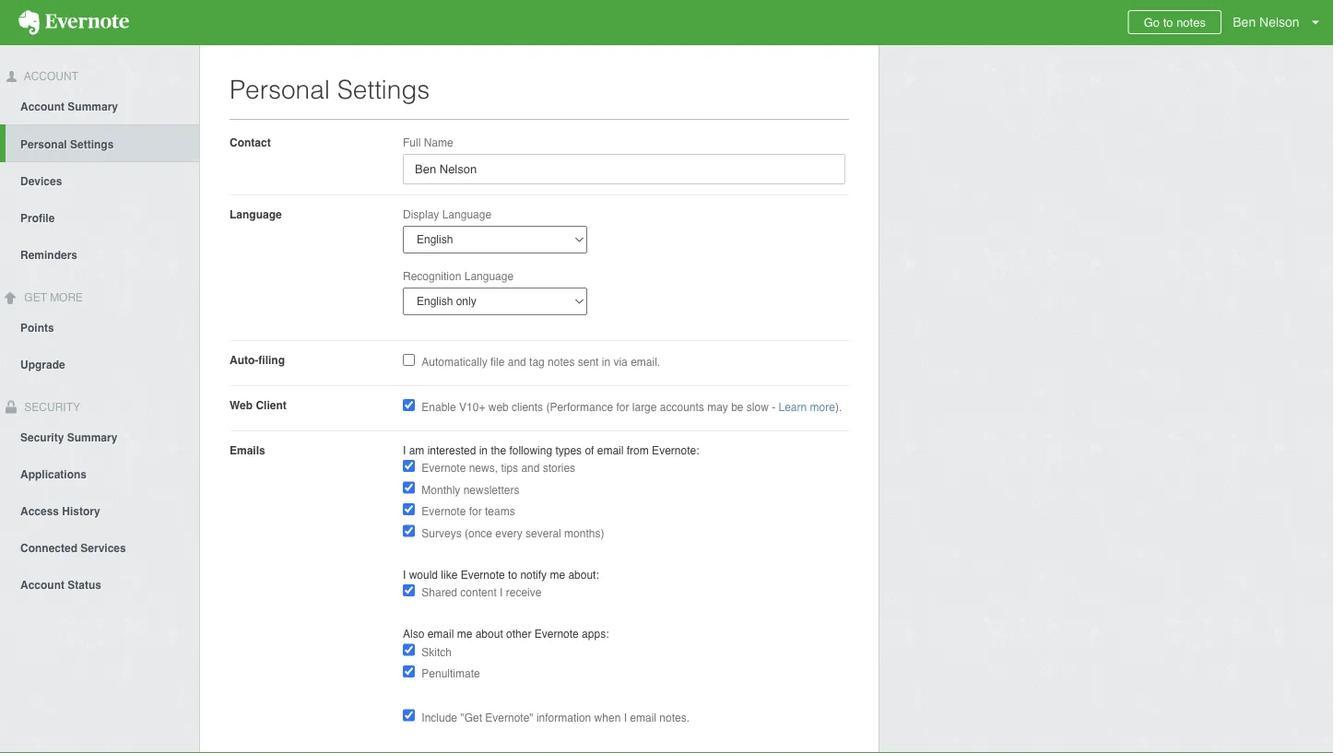 Task type: locate. For each thing, give the bounding box(es) containing it.
am
[[409, 444, 425, 457]]

to
[[1164, 15, 1174, 29], [508, 569, 518, 582]]

tips
[[501, 462, 518, 475]]

in
[[602, 356, 611, 369], [479, 444, 488, 457]]

to right go in the right of the page
[[1164, 15, 1174, 29]]

in left via
[[602, 356, 611, 369]]

evernote right other
[[535, 628, 579, 641]]

shared
[[422, 587, 458, 600]]

notes right tag
[[548, 356, 575, 369]]

reminders
[[20, 249, 78, 262]]

ben
[[1234, 15, 1257, 30]]

for left large
[[617, 401, 630, 414]]

settings up full
[[337, 75, 430, 104]]

me left about
[[457, 628, 473, 641]]

1 vertical spatial to
[[508, 569, 518, 582]]

0 horizontal spatial personal settings
[[20, 138, 114, 151]]

account for account status
[[20, 579, 65, 592]]

for up the (once
[[469, 506, 482, 518]]

Monthly newsletters checkbox
[[403, 482, 415, 494]]

1 vertical spatial for
[[469, 506, 482, 518]]

email up "skitch"
[[428, 628, 454, 641]]

language right display
[[443, 208, 492, 221]]

notify
[[521, 569, 547, 582]]

account up personal settings "link"
[[20, 100, 65, 113]]

summary inside account summary link
[[68, 100, 118, 113]]

i would like evernote to notify me about:
[[403, 569, 599, 582]]

Include "Get Evernote" information when I email notes. checkbox
[[403, 710, 415, 722]]

evernote
[[422, 462, 466, 475], [422, 506, 466, 518], [461, 569, 505, 582], [535, 628, 579, 641]]

1 horizontal spatial notes
[[1177, 15, 1207, 29]]

"get
[[461, 712, 482, 725]]

large
[[633, 401, 657, 414]]

notes
[[1177, 15, 1207, 29], [548, 356, 575, 369]]

1 vertical spatial security
[[20, 431, 64, 444]]

summary up personal settings "link"
[[68, 100, 118, 113]]

).
[[836, 401, 842, 414]]

and down following
[[522, 462, 540, 475]]

recognition language
[[403, 270, 514, 283]]

None checkbox
[[403, 399, 415, 411]]

security up the security summary
[[21, 401, 80, 414]]

go
[[1145, 15, 1161, 29]]

0 vertical spatial for
[[617, 401, 630, 414]]

enable
[[422, 401, 456, 414]]

security for security
[[21, 401, 80, 414]]

slow
[[747, 401, 769, 414]]

-
[[772, 401, 776, 414]]

0 horizontal spatial notes
[[548, 356, 575, 369]]

personal inside personal settings "link"
[[20, 138, 67, 151]]

0 horizontal spatial in
[[479, 444, 488, 457]]

and
[[508, 356, 526, 369], [522, 462, 540, 475]]

ben nelson
[[1234, 15, 1300, 30]]

1 vertical spatial personal
[[20, 138, 67, 151]]

for
[[617, 401, 630, 414], [469, 506, 482, 518]]

notes.
[[660, 712, 690, 725]]

personal up devices
[[20, 138, 67, 151]]

security inside security summary link
[[20, 431, 64, 444]]

account summary link
[[0, 87, 199, 124]]

0 vertical spatial me
[[550, 569, 566, 582]]

reminders link
[[0, 236, 199, 273]]

access history
[[20, 505, 100, 518]]

points
[[20, 322, 54, 334]]

account up account summary
[[21, 70, 78, 83]]

1 vertical spatial settings
[[70, 138, 114, 151]]

interested
[[428, 444, 476, 457]]

shared content i receive
[[422, 587, 542, 600]]

me right notify
[[550, 569, 566, 582]]

0 vertical spatial settings
[[337, 75, 430, 104]]

Evernote news, tips and stories checkbox
[[403, 460, 415, 472]]

1 vertical spatial personal settings
[[20, 138, 114, 151]]

(performance
[[547, 401, 614, 414]]

services
[[81, 542, 126, 555]]

summary inside security summary link
[[67, 431, 118, 444]]

0 vertical spatial to
[[1164, 15, 1174, 29]]

1 horizontal spatial email
[[598, 444, 624, 457]]

2 vertical spatial email
[[630, 712, 657, 725]]

0 vertical spatial account
[[21, 70, 78, 83]]

auto-
[[230, 354, 259, 367]]

0 vertical spatial personal settings
[[230, 75, 430, 104]]

contact
[[230, 136, 271, 149]]

evernote"
[[486, 712, 534, 725]]

0 vertical spatial security
[[21, 401, 80, 414]]

content
[[461, 587, 497, 600]]

security up "applications"
[[20, 431, 64, 444]]

account inside account summary link
[[20, 100, 65, 113]]

personal
[[230, 75, 330, 104], [20, 138, 67, 151]]

me
[[550, 569, 566, 582], [457, 628, 473, 641]]

0 horizontal spatial email
[[428, 628, 454, 641]]

0 vertical spatial notes
[[1177, 15, 1207, 29]]

0 vertical spatial email
[[598, 444, 624, 457]]

name
[[424, 136, 454, 149]]

0 vertical spatial summary
[[68, 100, 118, 113]]

0 vertical spatial in
[[602, 356, 611, 369]]

every
[[496, 527, 523, 540]]

devices
[[20, 175, 62, 188]]

0 vertical spatial personal
[[230, 75, 330, 104]]

email left notes.
[[630, 712, 657, 725]]

language right recognition
[[465, 270, 514, 283]]

1 vertical spatial email
[[428, 628, 454, 641]]

may
[[708, 401, 729, 414]]

applications
[[20, 468, 87, 481]]

points link
[[0, 309, 199, 346]]

email
[[598, 444, 624, 457], [428, 628, 454, 641], [630, 712, 657, 725]]

1 vertical spatial account
[[20, 100, 65, 113]]

other
[[506, 628, 532, 641]]

information
[[537, 712, 592, 725]]

devices link
[[0, 162, 199, 199]]

personal settings link
[[6, 124, 199, 162]]

to left notify
[[508, 569, 518, 582]]

access
[[20, 505, 59, 518]]

evernote up shared content i receive
[[461, 569, 505, 582]]

1 horizontal spatial to
[[1164, 15, 1174, 29]]

web
[[230, 399, 253, 412]]

apps:
[[582, 628, 609, 641]]

the
[[491, 444, 507, 457]]

1 vertical spatial notes
[[548, 356, 575, 369]]

email.
[[631, 356, 661, 369]]

monthly newsletters
[[422, 484, 520, 497]]

evernote image
[[0, 10, 148, 35]]

Shared content I receive checkbox
[[403, 585, 415, 597]]

language for recognition
[[465, 270, 514, 283]]

stories
[[543, 462, 576, 475]]

account inside account status link
[[20, 579, 65, 592]]

summary
[[68, 100, 118, 113], [67, 431, 118, 444]]

in left the
[[479, 444, 488, 457]]

account down connected
[[20, 579, 65, 592]]

settings up devices link
[[70, 138, 114, 151]]

1 vertical spatial summary
[[67, 431, 118, 444]]

connected services
[[20, 542, 126, 555]]

account
[[21, 70, 78, 83], [20, 100, 65, 113], [20, 579, 65, 592]]

summary up applications 'link'
[[67, 431, 118, 444]]

notes right go in the right of the page
[[1177, 15, 1207, 29]]

email right of
[[598, 444, 624, 457]]

1 horizontal spatial personal
[[230, 75, 330, 104]]

go to notes link
[[1129, 10, 1222, 34]]

1 horizontal spatial for
[[617, 401, 630, 414]]

0 horizontal spatial settings
[[70, 138, 114, 151]]

Skitch checkbox
[[403, 644, 415, 656]]

1 horizontal spatial me
[[550, 569, 566, 582]]

connected services link
[[0, 529, 199, 566]]

personal up "contact"
[[230, 75, 330, 104]]

0 vertical spatial and
[[508, 356, 526, 369]]

and right the file
[[508, 356, 526, 369]]

0 horizontal spatial me
[[457, 628, 473, 641]]

settings
[[337, 75, 430, 104], [70, 138, 114, 151]]

notes inside 'link'
[[1177, 15, 1207, 29]]

2 vertical spatial account
[[20, 579, 65, 592]]

i
[[403, 444, 406, 457], [403, 569, 406, 582], [500, 587, 503, 600], [624, 712, 627, 725]]

0 horizontal spatial personal
[[20, 138, 67, 151]]

full name
[[403, 136, 454, 149]]



Task type: vqa. For each thing, say whether or not it's contained in the screenshot.
TAG
yes



Task type: describe. For each thing, give the bounding box(es) containing it.
also
[[403, 628, 425, 641]]

enable v10+ web clients (performance for large accounts may be slow - learn more ).
[[422, 401, 842, 414]]

more
[[50, 291, 83, 304]]

nelson
[[1260, 15, 1300, 30]]

automatically file and tag notes sent in via email.
[[422, 356, 661, 369]]

to inside 'link'
[[1164, 15, 1174, 29]]

monthly
[[422, 484, 461, 497]]

0 horizontal spatial for
[[469, 506, 482, 518]]

i left am
[[403, 444, 406, 457]]

settings inside "link"
[[70, 138, 114, 151]]

Full Name text field
[[403, 154, 846, 184]]

1 vertical spatial in
[[479, 444, 488, 457]]

auto-filing
[[230, 354, 285, 367]]

security for security summary
[[20, 431, 64, 444]]

client
[[256, 399, 287, 412]]

language down "contact"
[[230, 208, 282, 221]]

account for account
[[21, 70, 78, 83]]

evernote down interested
[[422, 462, 466, 475]]

evernote for teams
[[422, 506, 515, 518]]

applications link
[[0, 455, 199, 492]]

include "get evernote" information when i email notes.
[[422, 712, 690, 725]]

1 vertical spatial and
[[522, 462, 540, 475]]

file
[[491, 356, 505, 369]]

when
[[595, 712, 621, 725]]

display
[[403, 208, 439, 221]]

more
[[810, 401, 836, 414]]

be
[[732, 401, 744, 414]]

get more
[[21, 291, 83, 304]]

profile link
[[0, 199, 199, 236]]

surveys (once every several months)
[[422, 527, 605, 540]]

0 horizontal spatial to
[[508, 569, 518, 582]]

evernote:
[[652, 444, 700, 457]]

clients
[[512, 401, 543, 414]]

1 horizontal spatial personal settings
[[230, 75, 430, 104]]

Penultimate checkbox
[[403, 666, 415, 678]]

types
[[556, 444, 582, 457]]

1 horizontal spatial in
[[602, 356, 611, 369]]

newsletters
[[464, 484, 520, 497]]

access history link
[[0, 492, 199, 529]]

several
[[526, 527, 562, 540]]

account status link
[[0, 566, 199, 603]]

via
[[614, 356, 628, 369]]

accounts
[[660, 401, 705, 414]]

web
[[489, 401, 509, 414]]

about
[[476, 628, 503, 641]]

full
[[403, 136, 421, 149]]

status
[[68, 579, 101, 592]]

2 horizontal spatial email
[[630, 712, 657, 725]]

like
[[441, 569, 458, 582]]

following
[[510, 444, 553, 457]]

news,
[[469, 462, 498, 475]]

i down i would like evernote to notify me about:
[[500, 587, 503, 600]]

summary for security summary
[[67, 431, 118, 444]]

Surveys (once every several months) checkbox
[[403, 525, 415, 537]]

get
[[24, 291, 47, 304]]

upgrade
[[20, 358, 65, 371]]

filing
[[259, 354, 285, 367]]

language for display
[[443, 208, 492, 221]]

receive
[[506, 587, 542, 600]]

surveys
[[422, 527, 462, 540]]

include
[[422, 712, 458, 725]]

learn
[[779, 401, 807, 414]]

upgrade link
[[0, 346, 199, 382]]

account status
[[20, 579, 101, 592]]

summary for account summary
[[68, 100, 118, 113]]

skitch
[[422, 646, 452, 659]]

evernote news, tips and stories
[[422, 462, 576, 475]]

account for account summary
[[20, 100, 65, 113]]

Evernote for teams checkbox
[[403, 504, 415, 516]]

display language
[[403, 208, 492, 221]]

v10+
[[459, 401, 486, 414]]

about:
[[569, 569, 599, 582]]

recognition
[[403, 270, 462, 283]]

evernote up the surveys
[[422, 506, 466, 518]]

1 horizontal spatial settings
[[337, 75, 430, 104]]

automatically
[[422, 356, 488, 369]]

i up shared content i receive 'option'
[[403, 569, 406, 582]]

1 vertical spatial me
[[457, 628, 473, 641]]

penultimate
[[422, 668, 480, 681]]

teams
[[485, 506, 515, 518]]

from
[[627, 444, 649, 457]]

personal settings inside "link"
[[20, 138, 114, 151]]

connected
[[20, 542, 77, 555]]

i right the when
[[624, 712, 627, 725]]

Automatically file and tag notes sent in via email. checkbox
[[403, 354, 415, 366]]

web client
[[230, 399, 287, 412]]

security summary link
[[0, 418, 199, 455]]

evernote link
[[0, 0, 148, 45]]

profile
[[20, 212, 55, 225]]

sent
[[578, 356, 599, 369]]

months)
[[565, 527, 605, 540]]



